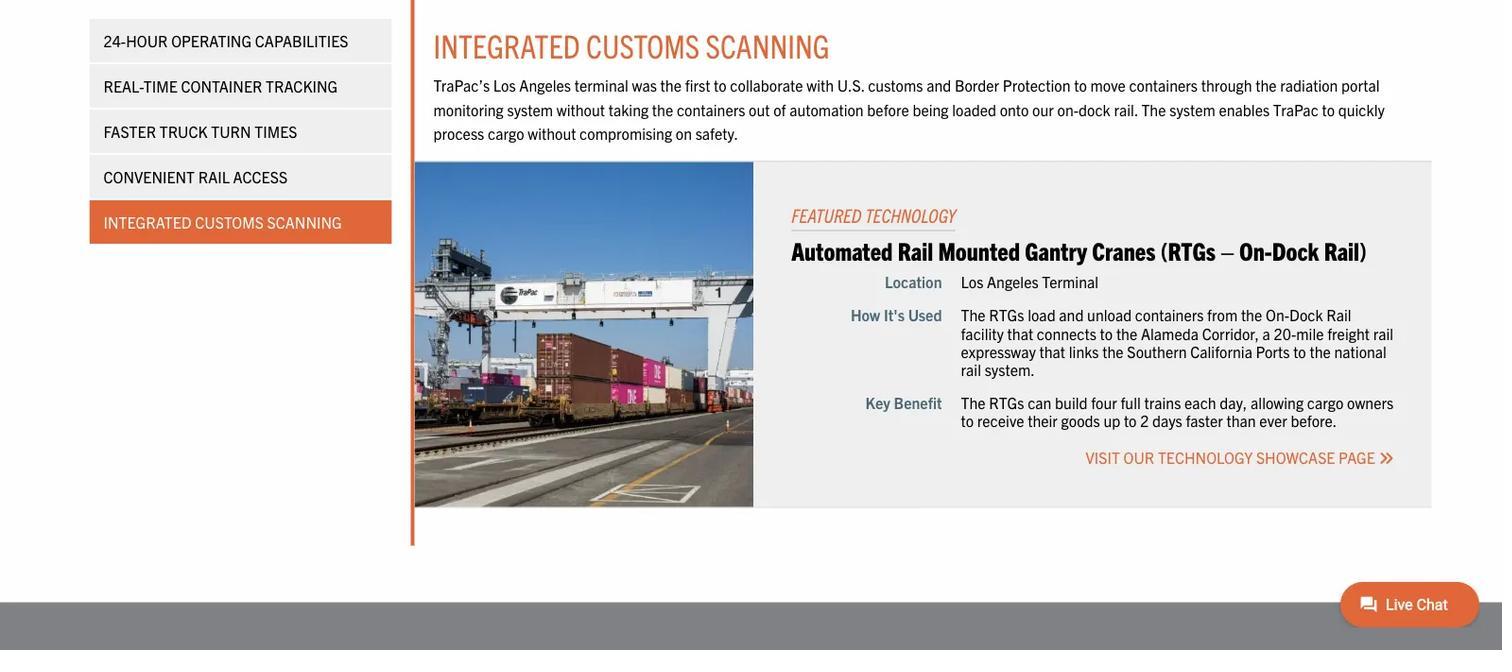 Task type: locate. For each thing, give the bounding box(es) containing it.
system
[[507, 100, 553, 119], [1170, 100, 1216, 119]]

california
[[1191, 342, 1253, 361]]

1 vertical spatial and
[[1060, 306, 1084, 325]]

loaded
[[953, 100, 997, 119]]

compromising
[[580, 124, 673, 143]]

trapac's los angeles terminal was the first to collaborate with u.s. customs and border protection to move containers through the radiation portal monitoring system without taking the containers out of automation before being loaded onto our on-dock rail. the system enables trapac to quickly process cargo without compromising on safety.
[[434, 76, 1386, 143]]

2
[[1141, 412, 1150, 431]]

1 vertical spatial dock
[[1290, 306, 1324, 325]]

day,
[[1220, 393, 1248, 412]]

1 vertical spatial containers
[[677, 100, 746, 119]]

0 horizontal spatial and
[[927, 76, 952, 95]]

integrated
[[434, 24, 581, 65], [104, 213, 192, 232]]

times
[[255, 122, 297, 141]]

1 horizontal spatial angeles
[[987, 272, 1039, 291]]

key
[[866, 393, 891, 412]]

it's
[[884, 306, 905, 325]]

convenient rail access
[[104, 167, 288, 186]]

angeles up load
[[987, 272, 1039, 291]]

1 vertical spatial on-
[[1266, 306, 1290, 325]]

the inside trapac's los angeles terminal was the first to collaborate with u.s. customs and border protection to move containers through the radiation portal monitoring system without taking the containers out of automation before being loaded onto our on-dock rail. the system enables trapac to quickly process cargo without compromising on safety.
[[1142, 100, 1167, 119]]

2 system from the left
[[1170, 100, 1216, 119]]

2 vertical spatial rail
[[1327, 306, 1352, 325]]

1 vertical spatial rtgs
[[990, 393, 1025, 412]]

containers inside the rtgs load and unload containers from the on-dock rail facility that connects to the alameda corridor, a 20-mile freight rail expressway that links the southern california ports to the national rail system.
[[1136, 306, 1204, 325]]

on- inside the rtgs load and unload containers from the on-dock rail facility that connects to the alameda corridor, a 20-mile freight rail expressway that links the southern california ports to the national rail system.
[[1266, 306, 1290, 325]]

to right ports
[[1294, 342, 1307, 361]]

their
[[1028, 412, 1058, 431]]

0 vertical spatial the
[[1142, 100, 1167, 119]]

benefit
[[894, 393, 943, 412]]

0 horizontal spatial that
[[1008, 324, 1034, 343]]

0 horizontal spatial customs
[[195, 213, 264, 232]]

footer
[[0, 603, 1503, 651]]

angeles
[[520, 76, 571, 95], [987, 272, 1039, 291]]

days
[[1153, 412, 1183, 431]]

how it's used
[[851, 306, 943, 325]]

cargo
[[488, 124, 525, 143], [1308, 393, 1344, 412]]

dock
[[1273, 235, 1320, 266], [1290, 306, 1324, 325]]

the down was
[[652, 100, 674, 119]]

cargo down the monitoring at the left of the page
[[488, 124, 525, 143]]

1 horizontal spatial technology
[[1159, 448, 1253, 467]]

1 horizontal spatial rail
[[898, 235, 934, 266]]

2 vertical spatial the
[[961, 393, 986, 412]]

containers up rail.
[[1130, 76, 1198, 95]]

access
[[233, 167, 288, 186]]

1 horizontal spatial and
[[1060, 306, 1084, 325]]

angeles left terminal
[[520, 76, 571, 95]]

rail inside featured technology automated rail mounted gantry cranes (rtgs – on-dock rail)
[[898, 235, 934, 266]]

the left the a
[[1242, 306, 1263, 325]]

terminal
[[575, 76, 629, 95]]

cargo left owners
[[1308, 393, 1344, 412]]

1 vertical spatial customs
[[195, 213, 264, 232]]

hour
[[126, 31, 168, 50]]

0 horizontal spatial rail
[[198, 167, 230, 186]]

1 horizontal spatial scanning
[[706, 24, 830, 65]]

integrated customs scanning up was
[[434, 24, 830, 65]]

los inside trapac's los angeles terminal was the first to collaborate with u.s. customs and border protection to move containers through the radiation portal monitoring system without taking the containers out of automation before being loaded onto our on-dock rail. the system enables trapac to quickly process cargo without compromising on safety.
[[494, 76, 516, 95]]

0 vertical spatial dock
[[1273, 235, 1320, 266]]

1 horizontal spatial cargo
[[1308, 393, 1344, 412]]

being
[[913, 100, 949, 119]]

on-
[[1058, 100, 1079, 119]]

allowing
[[1251, 393, 1304, 412]]

the up the expressway
[[961, 306, 986, 325]]

automated
[[792, 235, 893, 266]]

technology up location
[[866, 203, 956, 227]]

on- right '–'
[[1240, 235, 1273, 266]]

0 horizontal spatial cargo
[[488, 124, 525, 143]]

0 vertical spatial customs
[[587, 24, 700, 65]]

that left links
[[1040, 342, 1066, 361]]

1 vertical spatial integrated customs scanning
[[104, 213, 342, 232]]

rail
[[198, 167, 230, 186], [898, 235, 934, 266], [1327, 306, 1352, 325]]

1 horizontal spatial los
[[961, 272, 984, 291]]

rail
[[1374, 324, 1394, 343], [961, 360, 982, 379]]

scanning down access
[[267, 213, 342, 232]]

1 vertical spatial los
[[961, 272, 984, 291]]

customs
[[587, 24, 700, 65], [195, 213, 264, 232]]

0 horizontal spatial technology
[[866, 203, 956, 227]]

goods
[[1062, 412, 1101, 431]]

that up system. at the right of page
[[1008, 324, 1034, 343]]

without
[[557, 100, 605, 119], [528, 124, 576, 143]]

enables
[[1220, 100, 1270, 119]]

1 horizontal spatial integrated
[[434, 24, 581, 65]]

angeles inside trapac's los angeles terminal was the first to collaborate with u.s. customs and border protection to move containers through the radiation portal monitoring system without taking the containers out of automation before being loaded onto our on-dock rail. the system enables trapac to quickly process cargo without compromising on safety.
[[520, 76, 571, 95]]

move
[[1091, 76, 1126, 95]]

0 vertical spatial integrated customs scanning
[[434, 24, 830, 65]]

convenient rail access link
[[89, 155, 392, 199]]

corridor,
[[1203, 324, 1260, 343]]

0 vertical spatial technology
[[866, 203, 956, 227]]

and up "being" at right
[[927, 76, 952, 95]]

page
[[1339, 448, 1376, 467]]

1 vertical spatial cargo
[[1308, 393, 1344, 412]]

to
[[714, 76, 727, 95], [1075, 76, 1088, 95], [1323, 100, 1336, 119], [1101, 324, 1113, 343], [1294, 342, 1307, 361], [961, 412, 974, 431], [1124, 412, 1137, 431]]

customs up was
[[587, 24, 700, 65]]

through
[[1202, 76, 1253, 95]]

faster
[[104, 122, 156, 141]]

scanning
[[706, 24, 830, 65], [267, 213, 342, 232]]

0 horizontal spatial rail
[[961, 360, 982, 379]]

cargo inside the rtgs can build four full trains each day, allowing cargo owners to receive their goods up to 2 days faster than ever before.
[[1308, 393, 1344, 412]]

system right the monitoring at the left of the page
[[507, 100, 553, 119]]

los
[[494, 76, 516, 95], [961, 272, 984, 291]]

1 horizontal spatial system
[[1170, 100, 1216, 119]]

location
[[885, 272, 943, 291]]

turn
[[211, 122, 251, 141]]

on- up ports
[[1266, 306, 1290, 325]]

quickly
[[1339, 100, 1386, 119]]

1 vertical spatial the
[[961, 306, 986, 325]]

to down radiation
[[1323, 100, 1336, 119]]

1 horizontal spatial rail
[[1374, 324, 1394, 343]]

to right first
[[714, 76, 727, 95]]

1 system from the left
[[507, 100, 553, 119]]

rtgs left the 'can'
[[990, 393, 1025, 412]]

1 vertical spatial rail
[[898, 235, 934, 266]]

0 horizontal spatial angeles
[[520, 76, 571, 95]]

1 horizontal spatial that
[[1040, 342, 1066, 361]]

rtgs left load
[[990, 306, 1025, 325]]

integrated customs scanning down convenient rail access 'link'
[[104, 213, 342, 232]]

rtgs for load
[[990, 306, 1025, 325]]

to left 2
[[1124, 412, 1137, 431]]

integrated customs scanning
[[434, 24, 830, 65], [104, 213, 342, 232]]

0 horizontal spatial integrated
[[104, 213, 192, 232]]

alameda
[[1142, 324, 1199, 343]]

and right load
[[1060, 306, 1084, 325]]

and
[[927, 76, 952, 95], [1060, 306, 1084, 325]]

0 vertical spatial and
[[927, 76, 952, 95]]

rtgs inside the rtgs can build four full trains each day, allowing cargo owners to receive their goods up to 2 days faster than ever before.
[[990, 393, 1025, 412]]

1 vertical spatial technology
[[1159, 448, 1253, 467]]

expressway
[[961, 342, 1036, 361]]

the up enables
[[1256, 76, 1277, 95]]

2 rtgs from the top
[[990, 393, 1025, 412]]

the inside the rtgs load and unload containers from the on-dock rail facility that connects to the alameda corridor, a 20-mile freight rail expressway that links the southern california ports to the national rail system.
[[961, 306, 986, 325]]

1 horizontal spatial customs
[[587, 24, 700, 65]]

0 vertical spatial on-
[[1240, 235, 1273, 266]]

containers up safety.
[[677, 100, 746, 119]]

rtgs inside the rtgs load and unload containers from the on-dock rail facility that connects to the alameda corridor, a 20-mile freight rail expressway that links the southern california ports to the national rail system.
[[990, 306, 1025, 325]]

rail right mile
[[1327, 306, 1352, 325]]

1 vertical spatial scanning
[[267, 213, 342, 232]]

2 vertical spatial containers
[[1136, 306, 1204, 325]]

on
[[676, 124, 692, 143]]

on- inside featured technology automated rail mounted gantry cranes (rtgs – on-dock rail)
[[1240, 235, 1273, 266]]

system down through
[[1170, 100, 1216, 119]]

los down mounted
[[961, 272, 984, 291]]

0 horizontal spatial system
[[507, 100, 553, 119]]

faster truck turn times link
[[89, 110, 392, 153]]

2 horizontal spatial rail
[[1327, 306, 1352, 325]]

0 horizontal spatial los
[[494, 76, 516, 95]]

mile
[[1297, 324, 1325, 343]]

radiation
[[1281, 76, 1339, 95]]

integrated down convenient
[[104, 213, 192, 232]]

rail down "facility"
[[961, 360, 982, 379]]

1 vertical spatial angeles
[[987, 272, 1039, 291]]

to left receive
[[961, 412, 974, 431]]

the
[[661, 76, 682, 95], [1256, 76, 1277, 95], [652, 100, 674, 119], [1242, 306, 1263, 325], [1117, 324, 1138, 343], [1103, 342, 1124, 361], [1310, 342, 1332, 361]]

0 vertical spatial angeles
[[520, 76, 571, 95]]

that
[[1008, 324, 1034, 343], [1040, 342, 1066, 361]]

visit our technology showcase page link
[[1086, 448, 1395, 467]]

containers up "southern"
[[1136, 306, 1204, 325]]

0 vertical spatial scanning
[[706, 24, 830, 65]]

rail left access
[[198, 167, 230, 186]]

scanning up collaborate
[[706, 24, 830, 65]]

technology
[[866, 203, 956, 227], [1159, 448, 1253, 467]]

0 vertical spatial rail
[[198, 167, 230, 186]]

customs down convenient rail access 'link'
[[195, 213, 264, 232]]

monitoring
[[434, 100, 504, 119]]

0 horizontal spatial integrated customs scanning
[[104, 213, 342, 232]]

dock inside the rtgs load and unload containers from the on-dock rail facility that connects to the alameda corridor, a 20-mile freight rail expressway that links the southern california ports to the national rail system.
[[1290, 306, 1324, 325]]

los right trapac's
[[494, 76, 516, 95]]

the
[[1142, 100, 1167, 119], [961, 306, 986, 325], [961, 393, 986, 412]]

rail right freight
[[1374, 324, 1394, 343]]

the inside the rtgs can build four full trains each day, allowing cargo owners to receive their goods up to 2 days faster than ever before.
[[961, 393, 986, 412]]

showcase
[[1257, 448, 1336, 467]]

technology down faster
[[1159, 448, 1253, 467]]

faster truck turn times
[[104, 122, 297, 141]]

rail up location
[[898, 235, 934, 266]]

the down system. at the right of page
[[961, 393, 986, 412]]

0 vertical spatial without
[[557, 100, 605, 119]]

0 vertical spatial los
[[494, 76, 516, 95]]

the rtgs can build four full trains each day, allowing cargo owners to receive their goods up to 2 days faster than ever before.
[[961, 393, 1394, 431]]

0 vertical spatial rtgs
[[990, 306, 1025, 325]]

0 vertical spatial cargo
[[488, 124, 525, 143]]

integrated up trapac's
[[434, 24, 581, 65]]

the right rail.
[[1142, 100, 1167, 119]]

dock left rail)
[[1273, 235, 1320, 266]]

dock right the a
[[1290, 306, 1324, 325]]

1 rtgs from the top
[[990, 306, 1025, 325]]



Task type: describe. For each thing, give the bounding box(es) containing it.
southern
[[1128, 342, 1188, 361]]

system.
[[985, 360, 1035, 379]]

can
[[1028, 393, 1052, 412]]

load
[[1028, 306, 1056, 325]]

24-hour operating capabilities
[[104, 31, 349, 50]]

convenient
[[104, 167, 195, 186]]

0 vertical spatial integrated
[[434, 24, 581, 65]]

a
[[1263, 324, 1271, 343]]

–
[[1221, 235, 1235, 266]]

customs inside integrated customs scanning link
[[195, 213, 264, 232]]

the left alameda at the right of the page
[[1117, 324, 1138, 343]]

each
[[1185, 393, 1217, 412]]

the for build
[[961, 393, 986, 412]]

was
[[632, 76, 657, 95]]

first
[[685, 76, 711, 95]]

visit
[[1086, 448, 1121, 467]]

four
[[1092, 393, 1118, 412]]

the right links
[[1103, 342, 1124, 361]]

featured
[[792, 203, 862, 227]]

24-hour operating capabilities link
[[89, 19, 392, 62]]

0 vertical spatial containers
[[1130, 76, 1198, 95]]

connects
[[1037, 324, 1097, 343]]

how
[[851, 306, 881, 325]]

and inside trapac's los angeles terminal was the first to collaborate with u.s. customs and border protection to move containers through the radiation portal monitoring system without taking the containers out of automation before being loaded onto our on-dock rail. the system enables trapac to quickly process cargo without compromising on safety.
[[927, 76, 952, 95]]

ports
[[1257, 342, 1291, 361]]

1 vertical spatial without
[[528, 124, 576, 143]]

links
[[1069, 342, 1100, 361]]

trapac's
[[434, 76, 490, 95]]

0 horizontal spatial scanning
[[267, 213, 342, 232]]

tracking
[[266, 77, 338, 96]]

owners
[[1348, 393, 1394, 412]]

real-time container tracking link
[[89, 64, 392, 108]]

before.
[[1291, 412, 1338, 431]]

rail inside 'link'
[[198, 167, 230, 186]]

1 vertical spatial integrated
[[104, 213, 192, 232]]

rail inside the rtgs load and unload containers from the on-dock rail facility that connects to the alameda corridor, a 20-mile freight rail expressway that links the southern california ports to the national rail system.
[[1327, 306, 1352, 325]]

freight
[[1328, 324, 1371, 343]]

1 vertical spatial rail
[[961, 360, 982, 379]]

the rtgs load and unload containers from the on-dock rail facility that connects to the alameda corridor, a 20-mile freight rail expressway that links the southern california ports to the national rail system.
[[961, 306, 1394, 379]]

national
[[1335, 342, 1387, 361]]

integrated customs scanning link
[[89, 201, 392, 244]]

faster
[[1186, 412, 1224, 431]]

real-
[[104, 77, 144, 96]]

out
[[749, 100, 770, 119]]

0 vertical spatial rail
[[1374, 324, 1394, 343]]

receive
[[978, 412, 1025, 431]]

automation
[[790, 100, 864, 119]]

1 horizontal spatial integrated customs scanning
[[434, 24, 830, 65]]

(rtgs
[[1161, 235, 1216, 266]]

20-
[[1275, 324, 1297, 343]]

key benefit
[[866, 393, 943, 412]]

featured technology automated rail mounted gantry cranes (rtgs – on-dock rail)
[[792, 203, 1368, 266]]

onto
[[1000, 100, 1029, 119]]

of
[[774, 100, 786, 119]]

truck
[[160, 122, 208, 141]]

24-
[[104, 31, 126, 50]]

time
[[144, 77, 178, 96]]

collaborate
[[730, 76, 804, 95]]

process
[[434, 124, 485, 143]]

mounted
[[939, 235, 1021, 266]]

container
[[181, 77, 262, 96]]

taking
[[609, 100, 649, 119]]

from
[[1208, 306, 1238, 325]]

gantry
[[1026, 235, 1088, 266]]

protection
[[1003, 76, 1071, 95]]

portal
[[1342, 76, 1380, 95]]

up
[[1104, 412, 1121, 431]]

the right 20-
[[1310, 342, 1332, 361]]

rtgs for can
[[990, 393, 1025, 412]]

cranes
[[1093, 235, 1156, 266]]

rail.
[[1115, 100, 1139, 119]]

our
[[1033, 100, 1054, 119]]

and inside the rtgs load and unload containers from the on-dock rail facility that connects to the alameda corridor, a 20-mile freight rail expressway that links the southern california ports to the national rail system.
[[1060, 306, 1084, 325]]

solid image
[[1379, 451, 1395, 466]]

technology inside featured technology automated rail mounted gantry cranes (rtgs – on-dock rail)
[[866, 203, 956, 227]]

to right links
[[1101, 324, 1113, 343]]

terminal
[[1043, 272, 1099, 291]]

with
[[807, 76, 834, 95]]

capabilities
[[255, 31, 349, 50]]

operating
[[171, 31, 252, 50]]

facility
[[961, 324, 1004, 343]]

dock
[[1079, 100, 1111, 119]]

safety.
[[696, 124, 739, 143]]

used
[[909, 306, 943, 325]]

build
[[1056, 393, 1088, 412]]

than
[[1227, 412, 1257, 431]]

to up 'on-'
[[1075, 76, 1088, 95]]

dock inside featured technology automated rail mounted gantry cranes (rtgs – on-dock rail)
[[1273, 235, 1320, 266]]

unload
[[1088, 306, 1132, 325]]

rail)
[[1325, 235, 1368, 266]]

the right was
[[661, 76, 682, 95]]

the for and
[[961, 306, 986, 325]]

trapac
[[1274, 100, 1319, 119]]

u.s.
[[838, 76, 865, 95]]

cargo inside trapac's los angeles terminal was the first to collaborate with u.s. customs and border protection to move containers through the radiation portal monitoring system without taking the containers out of automation before being loaded onto our on-dock rail. the system enables trapac to quickly process cargo without compromising on safety.
[[488, 124, 525, 143]]



Task type: vqa. For each thing, say whether or not it's contained in the screenshot.
Turn
yes



